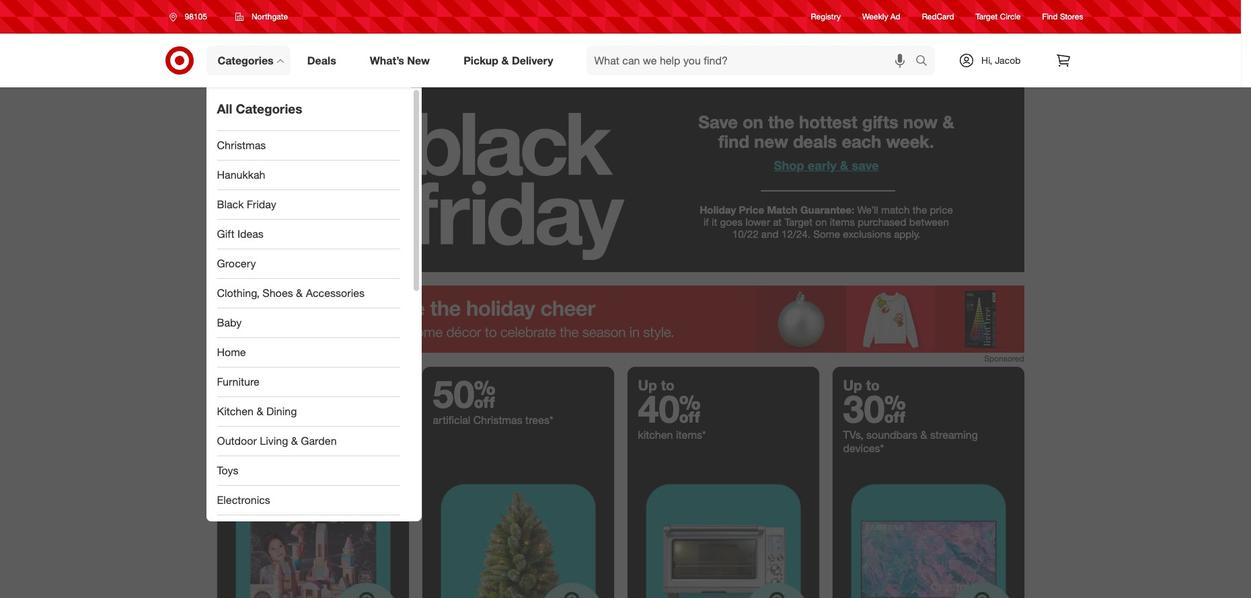 Task type: vqa. For each thing, say whether or not it's contained in the screenshot.
1st the Up
yes



Task type: locate. For each thing, give the bounding box(es) containing it.
1 vertical spatial the
[[913, 204, 927, 216]]

advertisement region
[[217, 286, 1024, 353]]

christmas link
[[206, 131, 411, 161]]

between
[[909, 216, 949, 229]]

the for on
[[768, 112, 794, 133]]

electronics link
[[206, 486, 411, 516]]

2 up from the left
[[843, 377, 862, 394]]

trees*
[[525, 414, 553, 427]]

find stores
[[1042, 12, 1083, 22]]

circle
[[1000, 12, 1021, 22]]

match
[[767, 204, 798, 216]]

hottest
[[799, 112, 858, 133]]

on right save
[[743, 112, 763, 133]]

30
[[843, 386, 906, 432]]

what's new link
[[358, 46, 447, 75]]

& right now
[[943, 112, 954, 133]]

2 target black friday image from the left
[[422, 466, 614, 599]]

& right living
[[291, 435, 298, 448]]

1 horizontal spatial christmas
[[473, 414, 522, 427]]

to up 'kitchen items*' in the right bottom of the page
[[661, 377, 675, 394]]

kitchen
[[217, 405, 254, 418]]

hanukkah
[[217, 168, 265, 182]]

the left "price"
[[913, 204, 927, 216]]

grocery link
[[206, 250, 411, 279]]

pickup & delivery link
[[452, 46, 570, 75]]

items*
[[676, 429, 706, 442]]

& left save
[[840, 158, 849, 173]]

1 target black friday image from the left
[[217, 466, 409, 599]]

1 horizontal spatial target
[[976, 12, 998, 22]]

holiday price match guarantee:
[[700, 204, 855, 216]]

find stores link
[[1042, 11, 1083, 23]]

target circle
[[976, 12, 1021, 22]]

stores
[[1060, 12, 1083, 22]]

what's new
[[370, 54, 430, 67]]

week.
[[886, 131, 934, 152]]

jacob
[[995, 54, 1021, 66]]

target black friday image
[[217, 466, 409, 599], [422, 466, 614, 599], [627, 466, 819, 599], [832, 466, 1024, 599]]

the for match
[[913, 204, 927, 216]]

redcard
[[922, 12, 954, 22]]

pickup
[[464, 54, 499, 67]]

up to up tvs,
[[843, 377, 880, 394]]

1 vertical spatial christmas
[[473, 414, 522, 427]]

1 vertical spatial target
[[785, 216, 813, 229]]

registry
[[811, 12, 841, 22]]

find
[[719, 131, 749, 152]]

clothing, shoes & accessories link
[[206, 279, 411, 309]]

1 horizontal spatial the
[[913, 204, 927, 216]]

0 horizontal spatial target
[[785, 216, 813, 229]]

to up soundbars in the right of the page
[[866, 377, 880, 394]]

up to up the 'kitchen'
[[638, 377, 675, 394]]

up to for 40
[[638, 377, 675, 394]]

weekly ad
[[862, 12, 901, 22]]

gift ideas link
[[206, 220, 411, 250]]

98105 button
[[160, 5, 221, 29]]

ad
[[891, 12, 901, 22]]

christmas left trees*
[[473, 414, 522, 427]]

2 to from the left
[[866, 377, 880, 394]]

50 artificial christmas trees*
[[433, 371, 553, 427]]

if
[[704, 216, 709, 229]]

4 target black friday image from the left
[[832, 466, 1024, 599]]

0 vertical spatial the
[[768, 112, 794, 133]]

gift
[[217, 227, 234, 241]]

the inside we'll match the price if it goes lower at target on items purchased between 10/22 and 12/24. some exclusions apply.
[[913, 204, 927, 216]]

1 horizontal spatial on
[[816, 216, 827, 229]]

to
[[661, 377, 675, 394], [866, 377, 880, 394]]

0 horizontal spatial the
[[768, 112, 794, 133]]

price
[[930, 204, 953, 216]]

1 horizontal spatial up to
[[843, 377, 880, 394]]

2 up to from the left
[[843, 377, 880, 394]]

0 vertical spatial target
[[976, 12, 998, 22]]

0 horizontal spatial to
[[661, 377, 675, 394]]

0 horizontal spatial up to
[[638, 377, 675, 394]]

christmas up hanukkah
[[217, 139, 266, 152]]

search button
[[910, 46, 942, 78]]

up for 40
[[638, 377, 657, 394]]

25 fao schwarz toys*
[[228, 371, 319, 427]]

northgate
[[252, 11, 288, 22]]

1 horizontal spatial up
[[843, 377, 862, 394]]

outdoor
[[217, 435, 257, 448]]

40
[[638, 386, 701, 432]]

0 horizontal spatial christmas
[[217, 139, 266, 152]]

to for 30
[[866, 377, 880, 394]]

ideas
[[237, 227, 264, 241]]

0 vertical spatial categories
[[218, 54, 274, 67]]

christmas
[[217, 139, 266, 152], [473, 414, 522, 427]]

categories down northgate dropdown button at the left top
[[218, 54, 274, 67]]

black friday
[[217, 198, 276, 211]]

categories inside categories link
[[218, 54, 274, 67]]

1 up from the left
[[638, 377, 657, 394]]

the
[[768, 112, 794, 133], [913, 204, 927, 216]]

target inside target circle link
[[976, 12, 998, 22]]

0 vertical spatial on
[[743, 112, 763, 133]]

1 vertical spatial on
[[816, 216, 827, 229]]

new
[[754, 131, 788, 152]]

categories
[[218, 54, 274, 67], [236, 101, 302, 116]]

&
[[502, 54, 509, 67], [943, 112, 954, 133], [840, 158, 849, 173], [296, 287, 303, 300], [257, 405, 263, 418], [921, 429, 927, 442], [291, 435, 298, 448]]

What can we help you find? suggestions appear below search field
[[586, 46, 919, 75]]

the up shop
[[768, 112, 794, 133]]

& inside save on the hottest gifts now & find new deals each week.
[[943, 112, 954, 133]]

1 up to from the left
[[638, 377, 675, 394]]

deals
[[793, 131, 837, 152]]

& right pickup
[[502, 54, 509, 67]]

black
[[217, 198, 244, 211]]

& left streaming
[[921, 429, 927, 442]]

now
[[903, 112, 938, 133]]

0 horizontal spatial on
[[743, 112, 763, 133]]

0 horizontal spatial up
[[638, 377, 657, 394]]

all categories
[[217, 101, 302, 116]]

furniture link
[[206, 368, 411, 398]]

up up the 'kitchen'
[[638, 377, 657, 394]]

the inside save on the hottest gifts now & find new deals each week.
[[768, 112, 794, 133]]

1 to from the left
[[661, 377, 675, 394]]

& left dining
[[257, 405, 263, 418]]

up to
[[638, 377, 675, 394], [843, 377, 880, 394]]

3 target black friday image from the left
[[627, 466, 819, 599]]

up
[[638, 377, 657, 394], [843, 377, 862, 394]]

& right shoes
[[296, 287, 303, 300]]

categories right all in the top left of the page
[[236, 101, 302, 116]]

target
[[976, 12, 998, 22], [785, 216, 813, 229]]

target right at
[[785, 216, 813, 229]]

electronics
[[217, 494, 270, 507]]

target left circle
[[976, 12, 998, 22]]

pickup & delivery
[[464, 54, 553, 67]]

save on the hottest gifts now & find new deals each week.
[[698, 112, 954, 152]]

dining
[[266, 405, 297, 418]]

devices*
[[843, 442, 884, 456]]

at
[[773, 216, 782, 229]]

on
[[743, 112, 763, 133], [816, 216, 827, 229]]

up up tvs,
[[843, 377, 862, 394]]

1 horizontal spatial to
[[866, 377, 880, 394]]

25
[[228, 371, 291, 417]]

on left the items
[[816, 216, 827, 229]]



Task type: describe. For each thing, give the bounding box(es) containing it.
shoes
[[263, 287, 293, 300]]

gifts
[[862, 112, 899, 133]]

lower
[[746, 216, 770, 229]]

kitchen & dining link
[[206, 398, 411, 427]]

match
[[881, 204, 910, 216]]

target black friday image for artificial christmas trees*
[[422, 466, 614, 599]]

what's
[[370, 54, 404, 67]]

artificial
[[433, 414, 470, 427]]

garden
[[301, 435, 337, 448]]

each
[[842, 131, 882, 152]]

save
[[852, 158, 879, 173]]

target inside we'll match the price if it goes lower at target on items purchased between 10/22 and 12/24. some exclusions apply.
[[785, 216, 813, 229]]

find
[[1042, 12, 1058, 22]]

deals link
[[296, 46, 353, 75]]

guarantee:
[[801, 204, 855, 216]]

black friday deals image
[[217, 87, 1024, 272]]

deals
[[307, 54, 336, 67]]

clothing,
[[217, 287, 260, 300]]

up for 30
[[843, 377, 862, 394]]

tvs, soundbars & streaming devices*
[[843, 429, 978, 456]]

0 vertical spatial christmas
[[217, 139, 266, 152]]

search
[[910, 55, 942, 68]]

fao
[[228, 414, 248, 427]]

98105
[[185, 11, 207, 22]]

home
[[217, 346, 246, 359]]

weekly ad link
[[862, 11, 901, 23]]

christmas inside 50 artificial christmas trees*
[[473, 414, 522, 427]]

& inside tvs, soundbars & streaming devices*
[[921, 429, 927, 442]]

outdoor living & garden link
[[206, 427, 411, 457]]

on inside we'll match the price if it goes lower at target on items purchased between 10/22 and 12/24. some exclusions apply.
[[816, 216, 827, 229]]

kitchen items*
[[638, 429, 706, 442]]

redcard link
[[922, 11, 954, 23]]

shop early & save
[[774, 158, 879, 173]]

goes
[[720, 216, 743, 229]]

grocery
[[217, 257, 256, 270]]

categories link
[[206, 46, 290, 75]]

all
[[217, 101, 232, 116]]

we'll match the price if it goes lower at target on items purchased between 10/22 and 12/24. some exclusions apply.
[[704, 204, 953, 241]]

tvs,
[[843, 429, 864, 442]]

streaming
[[930, 429, 978, 442]]

save
[[698, 112, 738, 133]]

target circle link
[[976, 11, 1021, 23]]

registry link
[[811, 11, 841, 23]]

some
[[813, 228, 840, 241]]

living
[[260, 435, 288, 448]]

and
[[761, 228, 779, 241]]

friday
[[247, 198, 276, 211]]

on inside save on the hottest gifts now & find new deals each week.
[[743, 112, 763, 133]]

black friday link
[[206, 190, 411, 220]]

northgate button
[[227, 5, 297, 29]]

sponsored
[[984, 354, 1024, 364]]

clothing, shoes & accessories
[[217, 287, 365, 300]]

kitchen & dining
[[217, 405, 297, 418]]

target black friday image for tvs, soundbars & streaming devices*
[[832, 466, 1024, 599]]

soundbars
[[867, 429, 918, 442]]

schwarz
[[251, 414, 292, 427]]

up to for 30
[[843, 377, 880, 394]]

it
[[712, 216, 717, 229]]

12/24.
[[782, 228, 811, 241]]

10/22
[[732, 228, 759, 241]]

we'll
[[857, 204, 878, 216]]

gift ideas
[[217, 227, 264, 241]]

delivery
[[512, 54, 553, 67]]

new
[[407, 54, 430, 67]]

toys*
[[295, 414, 319, 427]]

furniture
[[217, 375, 260, 389]]

shop
[[774, 158, 804, 173]]

outdoor living & garden
[[217, 435, 337, 448]]

home link
[[206, 338, 411, 368]]

hi, jacob
[[982, 54, 1021, 66]]

& inside "link"
[[502, 54, 509, 67]]

to for 40
[[661, 377, 675, 394]]

1 vertical spatial categories
[[236, 101, 302, 116]]

baby link
[[206, 309, 411, 338]]

target black friday image for fao schwarz toys*
[[217, 466, 409, 599]]

hanukkah link
[[206, 161, 411, 190]]

early
[[808, 158, 837, 173]]

target black friday image for kitchen items*
[[627, 466, 819, 599]]

price
[[739, 204, 764, 216]]



